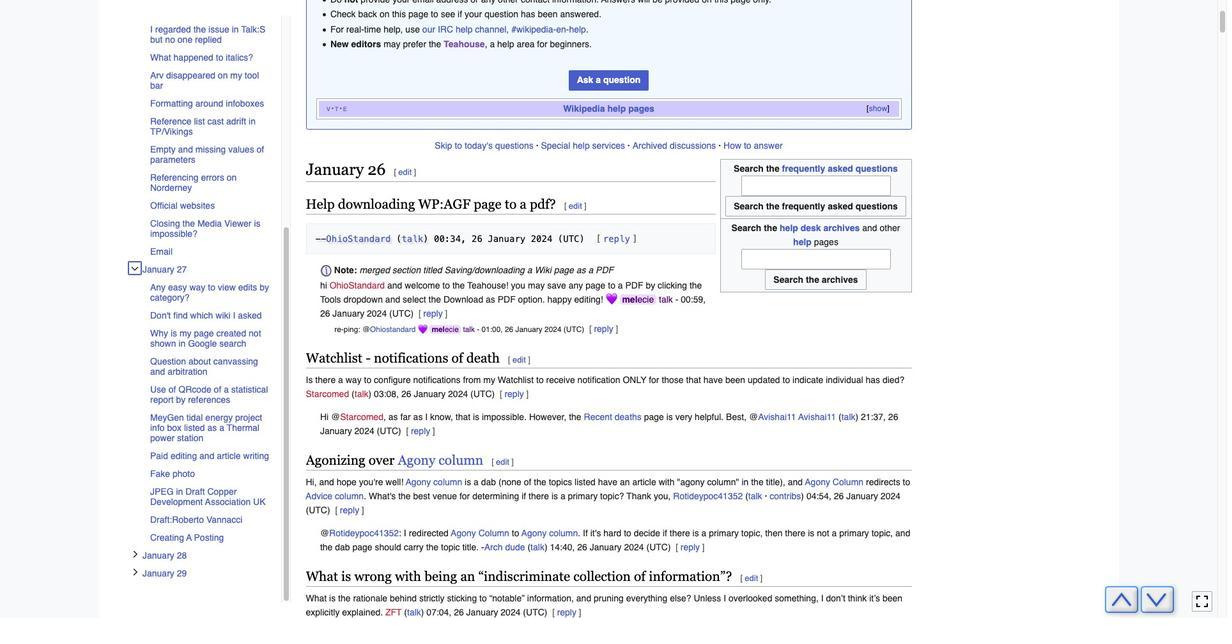 Task type: describe. For each thing, give the bounding box(es) containing it.
for for column"
[[460, 492, 470, 502]]

03:08,
[[374, 389, 399, 400]]

what for what is the rationale behind strictly sticking to "notable" information, and pruning everything else?  unless i overlooked something, i don't think it's been explicitly explained.
[[306, 594, 327, 604]]

the left topics
[[534, 478, 546, 488]]

why is my page created not shown in google search link
[[150, 324, 271, 353]]

[ down select
[[419, 308, 421, 319]]

is inside why is my page created not shown in google search
[[170, 328, 177, 338]]

26 down if at the bottom left
[[577, 543, 587, 553]]

talk link left 21:37,
[[842, 412, 856, 423]]

information"?
[[649, 570, 732, 585]]

2024 down "notable" at the bottom of page
[[501, 608, 521, 618]]

special help services
[[541, 141, 625, 151]]

] up the mel ecie talk
[[632, 234, 638, 244]]

has inside check back on this page to see if your question has been answered. for real-time help, use our irc help channel, #wikipedia-en-help . new editors may prefer the teahouse , a help area for beginners.
[[521, 9, 535, 19]]

dab inside . if it's hard to decide if there is a primary topic, then there is not a primary topic, and the dab page should carry the topic title. -
[[335, 543, 350, 553]]

help right the special
[[573, 141, 590, 151]]

norderney
[[150, 183, 192, 193]]

has inside is there a way to configure notifications from my watchlist to receive notification only for those that have been updated to indicate individual has died? starcomed ( talk ) 03:08, 26 january 2024 (utc) [ reply ]
[[866, 375, 880, 386]]

0 vertical spatial pages
[[628, 104, 654, 114]]

draft:roberto vannacci link
[[150, 511, 271, 529]]

official
[[150, 200, 177, 211]]

my inside why is my page created not shown in google search
[[179, 328, 191, 338]]

is left very
[[667, 412, 673, 423]]

page inside why is my page created not shown in google search
[[194, 328, 214, 338]]

posting
[[194, 533, 224, 543]]

[ edit ] for agonizing over
[[492, 458, 514, 467]]

use
[[150, 384, 166, 395]]

category?
[[150, 292, 189, 303]]

28
[[177, 551, 187, 561]]

empty and missing values of parameters
[[150, 144, 264, 165]]

is left (none
[[465, 478, 471, 488]]

) inside is there a way to configure notifications from my watchlist to receive notification only for those that have been updated to indicate individual has died? starcomed ( talk ) 03:08, 26 january 2024 (utc) [ reply ]
[[369, 389, 372, 400]]

a left pdf?
[[520, 197, 527, 212]]

(utc) inside is there a way to configure notifications from my watchlist to receive notification only for those that have been updated to indicate individual has died? starcomed ( talk ) 03:08, 26 january 2024 (utc) [ reply ]
[[471, 389, 495, 400]]

] up help downloading wp:agf page to a pdf?
[[414, 168, 416, 177]]

topic
[[441, 543, 460, 553]]

january up help at the top of the page
[[306, 161, 364, 179]]

1 horizontal spatial primary
[[709, 529, 739, 539]]

[ up information"?
[[676, 543, 678, 553]]

what for what is wrong with being an "indiscriminate collection of information"?
[[306, 570, 338, 585]]

regarded
[[155, 24, 191, 34]]

google
[[188, 338, 217, 349]]

only
[[623, 375, 646, 386]]

column"
[[707, 478, 739, 488]]

t
[[335, 104, 338, 113]]

which
[[190, 310, 213, 321]]

reference list cast adrift in tp/vikings
[[150, 116, 255, 136]]

] up notification
[[616, 324, 618, 334]]

back
[[358, 9, 377, 19]]

as right far
[[413, 412, 423, 423]]

the up 00:59,
[[690, 280, 702, 291]]

0 horizontal spatial article
[[217, 451, 240, 461]]

clicking
[[658, 280, 687, 291]]

mel inside re-ping: @ ohiostandard 💜 mel ecie talk - 01:00, 26 january 2024 (utc) [ reply ]
[[432, 326, 445, 334]]

by inside the use of qrcode of a statistical report by references
[[176, 395, 185, 405]]

january 29
[[142, 569, 187, 579]]

1 topic, from the left
[[741, 529, 763, 539]]

by inside and welcome to the teahouse! you may save any page to a pdf by clicking the tools dropdown and select the download as pdf option. happy editing! 💜
[[646, 280, 655, 291]]

0 horizontal spatial with
[[395, 570, 421, 585]]

edit for agonizing over
[[496, 458, 509, 467]]

meygen
[[150, 413, 184, 423]]

a up determining
[[474, 478, 479, 488]]

the inside what is the rationale behind strictly sticking to "notable" information, and pruning everything else?  unless i overlooked something, i don't think it's been explicitly explained.
[[338, 594, 351, 604]]

don't
[[150, 310, 171, 321]]

a inside and welcome to the teahouse! you may save any page to a pdf by clicking the tools dropdown and select the download as pdf option. happy editing! 💜
[[618, 280, 623, 291]]

"indiscriminate
[[478, 570, 570, 585]]

0 vertical spatial agony column link
[[805, 478, 864, 488]]

draft
[[185, 487, 205, 497]]

(utc) down information,
[[523, 608, 547, 618]]

( right dude
[[528, 543, 531, 553]]

january inside - 00:59, 26 january 2024 (utc)
[[333, 308, 364, 319]]

from
[[463, 375, 481, 386]]

a right ask
[[596, 75, 601, 85]]

search for search the frequently asked questions
[[734, 164, 764, 174]]

i left know,
[[425, 412, 428, 423]]

a up information"?
[[702, 529, 707, 539]]

should
[[375, 543, 401, 553]]

primary inside the hi, and hope you're well! agony column is a dab (none of the topics listed have an article with "agony column" in the title), and agony column redirects to advice column . what's the best venue for determining if there is a primary topic? thank you, rotideypoc41352 ( talk · contribs
[[568, 492, 598, 502]]

an inside the hi, and hope you're well! agony column is a dab (none of the topics listed have an article with "agony column" in the title), and agony column redirects to advice column . what's the best venue for determining if there is a primary topic? thank you, rotideypoc41352 ( talk · contribs
[[620, 478, 630, 488]]

uk
[[253, 497, 265, 507]]

26 right 00:34,
[[472, 234, 482, 244]]

[ up determining
[[492, 458, 494, 467]]

2024 inside - 00:59, 26 january 2024 (utc)
[[367, 308, 387, 319]]

on for disappeared
[[218, 70, 227, 80]]

created
[[216, 328, 246, 338]]

2 avishai11 link from the left
[[798, 412, 836, 423]]

is left impossible.
[[473, 412, 479, 423]]

and down section
[[387, 280, 402, 291]]

in inside jpeg in draft copper development association uk
[[176, 487, 183, 497]]

not inside why is my page created not shown in google search
[[248, 328, 261, 338]]

to up dude
[[512, 529, 519, 539]]

1 vertical spatial starcomed
[[340, 412, 383, 423]]

draft:roberto
[[150, 515, 204, 525]]

27
[[177, 264, 187, 275]]

my inside is there a way to configure notifications from my watchlist to receive notification only for those that have been updated to indicate individual has died? starcomed ( talk ) 03:08, 26 january 2024 (utc) [ reply ]
[[483, 375, 495, 386]]

to inside any easy way to view edits by category?
[[208, 282, 215, 292]]

else?
[[670, 594, 691, 604]]

2 vertical spatial agony column link
[[522, 529, 578, 539]]

1 vertical spatial question
[[603, 75, 641, 85]]

however,
[[529, 412, 566, 423]]

@ down advice
[[320, 529, 329, 539]]

january down sticking at the left bottom of page
[[466, 608, 498, 618]]

2 horizontal spatial primary
[[839, 529, 869, 539]]

) left 00:34,
[[423, 234, 429, 244]]

show button
[[865, 103, 891, 115]]

2024 inside ) 04:54, 26 january 2024 (utc)
[[881, 492, 901, 502]]

v link
[[327, 104, 330, 113]]

best
[[413, 492, 430, 502]]

to left italics?
[[216, 52, 223, 62]]

what happened to italics? link
[[150, 48, 271, 66]]

] down collection
[[579, 608, 581, 618]]

teahouse link
[[444, 39, 485, 49]]

pruning
[[594, 594, 624, 604]]

[ down information,
[[552, 608, 555, 618]]

there inside is there a way to configure notifications from my watchlist to receive notification only for those that have been updated to indicate individual has died? starcomed ( talk ) 03:08, 26 january 2024 (utc) [ reply ]
[[315, 375, 336, 386]]

january up saving/downloading on the left top of page
[[488, 234, 526, 244]]

] right death at the bottom
[[528, 356, 530, 365]]

paid
[[150, 451, 168, 461]]

[ up downloading
[[394, 168, 396, 177]]

talk up section
[[402, 234, 423, 244]]

(utc) inside ) 04:54, 26 january 2024 (utc)
[[306, 506, 330, 516]]

page inside . if it's hard to decide if there is a primary topic, then there is not a primary topic, and the dab page should carry the topic title. -
[[352, 543, 372, 553]]

january down hard
[[590, 543, 622, 553]]

[ inside is there a way to configure notifications from my watchlist to receive notification only for those that have been updated to indicate individual has died? starcomed ( talk ) 03:08, 26 january 2024 (utc) [ reply ]
[[500, 389, 502, 400]]

26 inside ) 04:54, 26 january 2024 (utc)
[[834, 492, 844, 502]]

there right decide
[[670, 529, 690, 539]]

january up january 29
[[142, 551, 174, 561]]

1 vertical spatial column
[[479, 529, 509, 539]]

1 vertical spatial ohiostandard
[[330, 280, 385, 291]]

talk left 21:37,
[[842, 412, 856, 423]]

frequently
[[782, 164, 825, 174]]

( right zft
[[404, 608, 407, 618]]

of up everything
[[634, 570, 646, 585]]

2 avishai11 from the left
[[798, 412, 836, 423]]

something,
[[775, 594, 819, 604]]

tidal
[[186, 413, 203, 423]]

deaths
[[615, 412, 642, 423]]

to left pdf?
[[505, 197, 517, 212]]

26 down sticking at the left bottom of page
[[454, 608, 464, 618]]

in inside the hi, and hope you're well! agony column is a dab (none of the topics listed have an article with "agony column" in the title), and agony column redirects to advice column . what's the best venue for determining if there is a primary topic? thank you, rotideypoc41352 ( talk · contribs
[[742, 478, 749, 488]]

talk link right dude
[[531, 543, 545, 553]]

0 horizontal spatial ,
[[383, 412, 386, 423]]

1 horizontal spatial ecie
[[638, 294, 654, 305]]

@ rotideypoc41352 : i redirected agony column to agony column
[[320, 529, 578, 539]]

cast
[[207, 116, 224, 126]]

then
[[765, 529, 783, 539]]

referencing errors on norderney link
[[150, 168, 271, 197]]

[ edit ] for watchlist  - notifications of death
[[508, 356, 530, 365]]

starcomed inside is there a way to configure notifications from my watchlist to receive notification only for those that have been updated to indicate individual has died? starcomed ( talk ) 03:08, 26 january 2024 (utc) [ reply ]
[[306, 389, 349, 400]]

page inside and welcome to the teahouse! you may save any page to a pdf by clicking the tools dropdown and select the download as pdf option. happy editing! 💜
[[586, 280, 606, 291]]

( inside is there a way to configure notifications from my watchlist to receive notification only for those that have been updated to indicate individual has died? starcomed ( talk ) 03:08, 26 january 2024 (utc) [ reply ]
[[352, 389, 355, 400]]

closing the media viewer is impossible?
[[150, 218, 260, 239]]

may inside and welcome to the teahouse! you may save any page to a pdf by clicking the tools dropdown and select the download as pdf option. happy editing! 💜
[[528, 280, 545, 291]]

fullscreen image
[[1196, 596, 1209, 609]]

search for search the help desk archives and other help pages
[[732, 223, 761, 233]]

venue
[[433, 492, 457, 502]]

[ edit ] for what is wrong with being an "indiscriminate collection of information"?
[[740, 574, 763, 584]]

talk link up section
[[402, 234, 423, 244]]

happened
[[173, 52, 213, 62]]

help link
[[793, 237, 812, 247]]

listed inside the hi, and hope you're well! agony column is a dab (none of the topics listed have an article with "agony column" in the title), and agony column redirects to advice column . what's the best venue for determining if there is a primary topic? thank you, rotideypoc41352 ( talk · contribs
[[575, 478, 596, 488]]

column inside the hi, and hope you're well! agony column is a dab (none of the topics listed have an article with "agony column" in the title), and agony column redirects to advice column . what's the best venue for determining if there is a primary topic? thank you, rotideypoc41352 ( talk · contribs
[[833, 478, 864, 488]]

redirected
[[409, 529, 449, 539]]

dab inside the hi, and hope you're well! agony column is a dab (none of the topics listed have an article with "agony column" in the title), and agony column redirects to advice column . what's the best venue for determining if there is a primary topic? thank you, rotideypoc41352 ( talk · contribs
[[481, 478, 496, 488]]

1 vertical spatial agony column link
[[451, 529, 509, 539]]

formatting
[[150, 98, 193, 108]]

in inside reference list cast adrift in tp/vikings
[[248, 116, 255, 126]]

is down topics
[[552, 492, 558, 502]]

zft
[[385, 608, 402, 618]]

help down ask a question link
[[608, 104, 626, 114]]

help up the teahouse link
[[456, 24, 473, 34]]

1 vertical spatial asked
[[238, 310, 262, 321]]

skip to today's questions link
[[435, 141, 534, 151]]

email link
[[150, 243, 271, 260]]

been inside is there a way to configure notifications from my watchlist to receive notification only for those that have been updated to indicate individual has died? starcomed ( talk ) 03:08, 26 january 2024 (utc) [ reply ]
[[725, 375, 745, 386]]

i right unless
[[724, 594, 726, 604]]

(utc) up any
[[558, 234, 585, 244]]

a down topics
[[560, 492, 565, 502]]

everything
[[626, 594, 667, 604]]

💜 inside re-ping: @ ohiostandard 💜 mel ecie talk - 01:00, 26 january 2024 (utc) [ reply ]
[[418, 326, 427, 334]]

is inside what is the rationale behind strictly sticking to "notable" information, and pruning everything else?  unless i overlooked something, i don't think it's been explicitly explained.
[[329, 594, 336, 604]]

💜 inside and welcome to the teahouse! you may save any page to a pdf by clicking the tools dropdown and select the download as pdf option. happy editing! 💜
[[606, 294, 617, 305]]

is left wrong
[[341, 570, 351, 585]]

1 horizontal spatial mel
[[622, 294, 638, 305]]

what is the rationale behind strictly sticking to "notable" information, and pruning everything else?  unless i overlooked something, i don't think it's been explicitly explained.
[[306, 594, 903, 618]]

advice column link
[[306, 492, 364, 502]]

ohiostandard link for hi
[[330, 280, 385, 291]]

) inside ) 04:54, 26 january 2024 (utc)
[[801, 492, 804, 502]]

of inside empty and missing values of parameters
[[256, 144, 264, 154]]

2024 down decide
[[624, 543, 644, 553]]

reply inside is there a way to configure notifications from my watchlist to receive notification only for those that have been updated to indicate individual has died? starcomed ( talk ) 03:08, 26 january 2024 (utc) [ reply ]
[[505, 389, 524, 400]]

not inside . if it's hard to decide if there is a primary topic, then there is not a primary topic, and the dab page should carry the topic title. -
[[817, 529, 829, 539]]

the inside check back on this page to see if your question has been answered. for real-time help, use our irc help channel, #wikipedia-en-help . new editors may prefer the teahouse , a help area for beginners.
[[429, 39, 441, 49]]

may inside check back on this page to see if your question has been answered. for real-time help, use our irc help channel, #wikipedia-en-help . new editors may prefer the teahouse , a help area for beginners.
[[384, 39, 401, 49]]

the left recent
[[569, 412, 581, 423]]

i inside i regarded the issue in talk:s but no one replied
[[150, 24, 152, 34]]

best,
[[726, 412, 747, 423]]

1 vertical spatial rotideypoc41352 link
[[329, 529, 399, 539]]

issue
[[208, 24, 229, 34]]

e
[[343, 104, 347, 113]]

page right deaths
[[644, 412, 664, 423]]

] right pdf?
[[584, 201, 587, 211]]

[ right death at the bottom
[[508, 356, 510, 365]]

configure
[[374, 375, 411, 386]]

agony up the well! at left bottom
[[398, 453, 435, 469]]

titled
[[423, 265, 442, 276]]

talk link left 03:08,
[[355, 389, 369, 400]]

and right hi,
[[319, 478, 334, 488]]

to left indicate at the right bottom of page
[[783, 375, 790, 386]]

what's
[[369, 492, 396, 502]]

collection
[[574, 570, 631, 585]]

the down redirected
[[426, 543, 439, 553]]

the down advice
[[320, 543, 333, 553]]

contribs link
[[770, 492, 801, 502]]

- inside . if it's hard to decide if there is a primary topic, then there is not a primary topic, and the dab page should carry the topic title. -
[[481, 543, 484, 553]]

use of qrcode of a statistical report by references link
[[150, 381, 271, 409]]

(utc) inside - 00:59, 26 january 2024 (utc)
[[389, 308, 414, 319]]

and inside . if it's hard to decide if there is a primary topic, then there is not a primary topic, and the dab page should carry the topic title. -
[[896, 529, 910, 539]]

bar
[[150, 80, 163, 90]]

( inside the hi, and hope you're well! agony column is a dab (none of the topics listed have an article with "agony column" in the title), and agony column redirects to advice column . what's the best venue for determining if there is a primary topic? thank you, rotideypoc41352 ( talk · contribs
[[745, 492, 748, 502]]

i right :
[[404, 529, 406, 539]]

channel,
[[475, 24, 509, 34]]

fake photo
[[150, 469, 195, 479]]

listed inside 'meygen tidal energy project info box listed as a thermal power station'
[[184, 423, 205, 433]]

is right then
[[808, 529, 814, 539]]

pdf?
[[530, 197, 556, 212]]

) left the 07:04, at the bottom
[[421, 608, 424, 618]]

see
[[441, 9, 455, 19]]

if inside . if it's hard to decide if there is a primary topic, then there is not a primary topic, and the dab page should carry the topic title. -
[[663, 529, 667, 539]]

edit for what is wrong with being an "indiscriminate collection of information"?
[[745, 574, 758, 584]]

to inside . if it's hard to decide if there is a primary topic, then there is not a primary topic, and the dab page should carry the topic title. -
[[624, 529, 631, 539]]

1 vertical spatial an
[[460, 570, 475, 585]]

edit link for watchlist  - notifications of death
[[513, 356, 526, 365]]

copper
[[207, 487, 236, 497]]

a inside 'meygen tidal energy project info box listed as a thermal power station'
[[219, 423, 224, 433]]

talk inside re-ping: @ ohiostandard 💜 mel ecie talk - 01:00, 26 january 2024 (utc) [ reply ]
[[463, 326, 475, 334]]

as inside and welcome to the teahouse! you may save any page to a pdf by clicking the tools dropdown and select the download as pdf option. happy editing! 💜
[[486, 294, 495, 305]]

don't
[[826, 594, 846, 604]]

0 vertical spatial watchlist
[[306, 351, 362, 366]]

[ up overlooked
[[740, 574, 743, 584]]

agony column link for is a dab (none of the topics listed have an article with "agony column" in the title), and
[[406, 478, 462, 488]]

x small image for january 28
[[131, 551, 139, 558]]

26 up downloading
[[368, 161, 386, 179]]

way inside any easy way to view edits by category?
[[189, 282, 205, 292]]

@ inside re-ping: @ ohiostandard 💜 mel ecie talk - 01:00, 26 january 2024 (utc) [ reply ]
[[362, 326, 370, 334]]

[ down editing! in the left top of the page
[[589, 324, 592, 334]]

] down know,
[[433, 426, 435, 437]]

to inside check back on this page to see if your question has been answered. for real-time help, use our irc help channel, #wikipedia-en-help . new editors may prefer the teahouse , a help area for beginners.
[[431, 9, 438, 19]]

been inside check back on this page to see if your question has been answered. for real-time help, use our irc help channel, #wikipedia-en-help . new editors may prefer the teahouse , a help area for beginners.
[[538, 9, 558, 19]]

] up (none
[[511, 458, 514, 467]]

why is my page created not shown in google search
[[150, 328, 261, 349]]

edit link for agonizing over
[[496, 458, 509, 467]]

creating a posting link
[[150, 529, 271, 547]]

and left select
[[385, 294, 400, 305]]

to up download
[[443, 280, 450, 291]]

page inside check back on this page to see if your question has been answered. for real-time help, use our irc help channel, #wikipedia-en-help . new editors may prefer the teahouse , a help area for beginners.
[[408, 9, 428, 19]]

] up overlooked
[[760, 574, 763, 584]]

[ up editing! in the left top of the page
[[596, 234, 601, 244]]

contribs
[[770, 492, 801, 502]]

the inside search the help desk archives and other help pages
[[764, 223, 777, 233]]

and up "contribs"
[[788, 478, 803, 488]]

( up section
[[396, 234, 402, 244]]

i left don't
[[821, 594, 824, 604]]

note: merged section titled saving/downloading a wiki page as a pdf
[[334, 265, 614, 276]]

edit for help downloading wp:agf page to a pdf?
[[569, 201, 582, 211]]

impossible?
[[150, 229, 197, 239]]

talk down behind
[[407, 608, 421, 618]]

to right how
[[744, 141, 751, 151]]

( left 21:37,
[[839, 412, 842, 423]]



Task type: locate. For each thing, give the bounding box(es) containing it.
] up impossible.
[[526, 389, 529, 400]]

starcomed link for , as far as i know, that is impossible. however, the
[[340, 412, 383, 423]]

watchlist down re-
[[306, 351, 362, 366]]

edit link for help downloading wp:agf page to a pdf?
[[569, 201, 582, 211]]

download
[[444, 294, 483, 305]]

ecie down download
[[445, 326, 459, 334]]

being
[[425, 570, 457, 585]]

far
[[400, 412, 411, 423]]

x small image
[[131, 551, 139, 558], [131, 569, 139, 576]]

1 vertical spatial not
[[817, 529, 829, 539]]

agony column link for agonizing over agony column
[[398, 453, 483, 469]]

@ right hi
[[331, 412, 340, 423]]

arbitration
[[167, 367, 207, 377]]

photo
[[172, 469, 195, 479]]

that inside is there a way to configure notifications from my watchlist to receive notification only for those that have been updated to indicate individual has died? starcomed ( talk ) 03:08, 26 january 2024 (utc) [ reply ]
[[686, 375, 701, 386]]

january inside re-ping: @ ohiostandard 💜 mel ecie talk - 01:00, 26 january 2024 (utc) [ reply ]
[[515, 326, 543, 334]]

to inside the hi, and hope you're well! agony column is a dab (none of the topics listed have an article with "agony column" in the title), and agony column redirects to advice column . what's the best venue for determining if there is a primary topic? thank you, rotideypoc41352 ( talk · contribs
[[903, 478, 910, 488]]

for for help
[[537, 39, 548, 49]]

if inside the hi, and hope you're well! agony column is a dab (none of the topics listed have an article with "agony column" in the title), and agony column redirects to advice column . what's the best venue for determining if there is a primary topic? thank you, rotideypoc41352 ( talk · contribs
[[522, 492, 526, 502]]

1 horizontal spatial .
[[578, 529, 580, 539]]

questions
[[495, 141, 534, 151], [856, 164, 898, 174]]

in right 'adrift'
[[248, 116, 255, 126]]

as up any
[[576, 265, 586, 276]]

to right any
[[608, 280, 616, 291]]

of inside the hi, and hope you're well! agony column is a dab (none of the topics listed have an article with "agony column" in the title), and agony column redirects to advice column . what's the best venue for determining if there is a primary topic? thank you, rotideypoc41352 ( talk · contribs
[[524, 478, 531, 488]]

0 horizontal spatial 💜
[[418, 326, 427, 334]]

ohiostandard link up dropdown
[[330, 280, 385, 291]]

1 vertical spatial rotideypoc41352
[[329, 529, 399, 539]]

1 horizontal spatial with
[[659, 478, 675, 488]]

starcomed down 03:08,
[[340, 412, 383, 423]]

0 horizontal spatial column
[[479, 529, 509, 539]]

1 vertical spatial search
[[732, 223, 761, 233]]

1 vertical spatial questions
[[856, 164, 898, 174]]

0 horizontal spatial that
[[456, 412, 471, 423]]

search the help desk archives and other help pages
[[732, 223, 900, 247]]

hi, and hope you're well! agony column is a dab (none of the topics listed have an article with "agony column" in the title), and agony column redirects to advice column . what's the best venue for determining if there is a primary topic? thank you, rotideypoc41352 ( talk · contribs
[[306, 478, 910, 502]]

a
[[490, 39, 495, 49], [596, 75, 601, 85], [520, 197, 527, 212], [527, 265, 532, 276], [588, 265, 593, 276], [618, 280, 623, 291], [338, 375, 343, 386], [223, 384, 228, 395], [219, 423, 224, 433], [474, 478, 479, 488], [560, 492, 565, 502], [702, 529, 707, 539], [832, 529, 837, 539]]

2 horizontal spatial for
[[649, 375, 659, 386]]

[ edit ] for help downloading wp:agf page to a pdf?
[[564, 201, 587, 211]]

1 vertical spatial what
[[306, 570, 338, 585]]

shown
[[150, 338, 176, 349]]

1 horizontal spatial dab
[[481, 478, 496, 488]]

what is wrong with being an "indiscriminate collection of information"?
[[306, 570, 732, 585]]

talk right dude
[[531, 543, 545, 553]]

way inside is there a way to configure notifications from my watchlist to receive notification only for those that have been updated to indicate individual has died? starcomed ( talk ) 03:08, 26 january 2024 (utc) [ reply ]
[[346, 375, 362, 386]]

talk down clicking at the right of page
[[659, 294, 673, 305]]

on inside check back on this page to see if your question has been answered. for real-time help, use our irc help channel, #wikipedia-en-help . new editors may prefer the teahouse , a help area for beginners.
[[380, 9, 390, 19]]

,
[[485, 39, 487, 49], [383, 412, 386, 423]]

desk
[[801, 223, 821, 233]]

reply button
[[603, 234, 630, 244], [423, 308, 443, 319], [594, 324, 613, 334], [505, 389, 524, 400], [411, 426, 430, 437], [340, 506, 359, 516], [681, 543, 700, 553], [557, 608, 577, 618]]

1 vertical spatial has
[[866, 375, 880, 386]]

0 vertical spatial on
[[380, 9, 390, 19]]

help
[[456, 24, 473, 34], [569, 24, 586, 34], [497, 39, 514, 49], [608, 104, 626, 114], [573, 141, 590, 151], [780, 223, 798, 233], [793, 237, 812, 247]]

there inside the hi, and hope you're well! agony column is a dab (none of the topics listed have an article with "agony column" in the title), and agony column redirects to advice column . what's the best venue for determining if there is a primary topic? thank you, rotideypoc41352 ( talk · contribs
[[529, 492, 549, 502]]

1 horizontal spatial if
[[522, 492, 526, 502]]

has left died?
[[866, 375, 880, 386]]

1 horizontal spatial may
[[528, 280, 545, 291]]

question about canvassing and arbitration
[[150, 356, 258, 377]]

statistical
[[231, 384, 268, 395]]

well!
[[386, 478, 404, 488]]

0 vertical spatial has
[[521, 9, 535, 19]]

0 horizontal spatial way
[[189, 282, 205, 292]]

is up explicitly at the bottom of the page
[[329, 594, 336, 604]]

our
[[422, 24, 435, 34]]

(utc) inside ) 21:37, 26 january 2024 (utc)
[[377, 426, 401, 437]]

@ right the ping:
[[362, 326, 370, 334]]

] up information"?
[[702, 543, 705, 553]]

edit
[[398, 168, 412, 177], [569, 201, 582, 211], [513, 356, 526, 365], [496, 458, 509, 467], [745, 574, 758, 584]]

your
[[465, 9, 482, 19]]

1 horizontal spatial agony column link
[[805, 478, 864, 488]]

and welcome to the teahouse! you may save any page to a pdf by clicking the tools dropdown and select the download as pdf option. happy editing! 💜
[[320, 280, 702, 305]]

1 avishai11 from the left
[[758, 412, 796, 423]]

to left receive at the left
[[536, 375, 544, 386]]

article up fake photo link
[[217, 451, 240, 461]]

skip to bottom image
[[1108, 587, 1227, 614]]

primary left then
[[709, 529, 739, 539]]

closing the media viewer is impossible? link
[[150, 214, 271, 243]]

watchlist inside is there a way to configure notifications from my watchlist to receive notification only for those that have been updated to indicate individual has died? starcomed ( talk ) 03:08, 26 january 2024 (utc) [ reply ]
[[498, 375, 534, 386]]

1 horizontal spatial pdf
[[596, 265, 614, 276]]

a inside is there a way to configure notifications from my watchlist to receive notification only for those that have been updated to indicate individual has died? starcomed ( talk ) 03:08, 26 january 2024 (utc) [ reply ]
[[338, 375, 343, 386]]

information image
[[320, 265, 332, 277]]

1 vertical spatial ecie
[[445, 326, 459, 334]]

rotideypoc41352 up 'should'
[[329, 529, 399, 539]]

viewer
[[224, 218, 251, 229]]

skip to today's questions
[[435, 141, 534, 151]]

0 horizontal spatial pdf
[[498, 294, 516, 305]]

starcomed link for (
[[306, 389, 349, 400]]

primary
[[568, 492, 598, 502], [709, 529, 739, 539], [839, 529, 869, 539]]

1 horizontal spatial my
[[230, 70, 242, 80]]

topic, left then
[[741, 529, 763, 539]]

t link
[[335, 104, 338, 113]]

why
[[150, 328, 168, 338]]

january up the any
[[142, 264, 174, 275]]

26 right 01:00,
[[505, 326, 513, 334]]

easy
[[168, 282, 187, 292]]

help down answered.
[[569, 24, 586, 34]]

0 vertical spatial notifications
[[374, 351, 448, 366]]

2 topic, from the left
[[872, 529, 893, 539]]

, inside check back on this page to see if your question has been answered. for real-time help, use our irc help channel, #wikipedia-en-help . new editors may prefer the teahouse , a help area for beginners.
[[485, 39, 487, 49]]

0 vertical spatial my
[[230, 70, 242, 80]]

option.
[[518, 294, 545, 305]]

archived discussions link
[[633, 141, 716, 151]]

hi
[[320, 412, 329, 423]]

dude
[[505, 543, 525, 553]]

(
[[396, 234, 402, 244], [352, 389, 355, 400], [839, 412, 842, 423], [745, 492, 748, 502], [528, 543, 531, 553], [404, 608, 407, 618]]

topic,
[[741, 529, 763, 539], [872, 529, 893, 539]]

1 vertical spatial pdf
[[625, 280, 643, 291]]

page up save
[[554, 265, 574, 276]]

missing
[[195, 144, 225, 154]]

agony up 04:54, at the bottom of the page
[[805, 478, 830, 488]]

0 horizontal spatial dab
[[335, 543, 350, 553]]

on inside referencing errors on norderney
[[226, 172, 236, 183]]

26 inside is there a way to configure notifications from my watchlist to receive notification only for those that have been updated to indicate individual has died? starcomed ( talk ) 03:08, 26 january 2024 (utc) [ reply ]
[[401, 389, 411, 400]]

) 21:37, 26 january 2024 (utc)
[[320, 412, 898, 437]]

(utc) inside re-ping: @ ohiostandard 💜 mel ecie talk - 01:00, 26 january 2024 (utc) [ reply ]
[[564, 326, 584, 334]]

0 vertical spatial asked
[[828, 164, 853, 174]]

the inside closing the media viewer is impossible?
[[182, 218, 195, 229]]

tp/vikings
[[150, 126, 193, 136]]

for inside the hi, and hope you're well! agony column is a dab (none of the topics listed have an article with "agony column" in the title), and agony column redirects to advice column . what's the best venue for determining if there is a primary topic? thank you, rotideypoc41352 ( talk · contribs
[[460, 492, 470, 502]]

- inside - 00:59, 26 january 2024 (utc)
[[675, 294, 678, 305]]

agony up title.
[[451, 529, 476, 539]]

and inside search the help desk archives and other help pages
[[862, 223, 877, 233]]

1 vertical spatial agony column link
[[406, 478, 462, 488]]

as left far
[[388, 412, 398, 423]]

around
[[195, 98, 223, 108]]

meygen tidal energy project info box listed as a thermal power station
[[150, 413, 262, 443]]

avishai11 link
[[758, 412, 796, 423], [798, 412, 836, 423]]

edit link right death at the bottom
[[513, 356, 526, 365]]

1 horizontal spatial has
[[866, 375, 880, 386]]

2 vertical spatial if
[[663, 529, 667, 539]]

other
[[880, 223, 900, 233]]

0 vertical spatial questions
[[495, 141, 534, 151]]

ecie inside re-ping: @ ohiostandard 💜 mel ecie talk - 01:00, 26 january 2024 (utc) [ reply ]
[[445, 326, 459, 334]]

writing
[[243, 451, 269, 461]]

edit for january 26
[[398, 168, 412, 177]]

if right determining
[[522, 492, 526, 502]]

1 horizontal spatial for
[[537, 39, 548, 49]]

0 horizontal spatial rotideypoc41352 link
[[329, 529, 399, 539]]

and up use
[[150, 367, 165, 377]]

0 vertical spatial rotideypoc41352 link
[[673, 492, 743, 502]]

any easy way to view edits by category? link
[[150, 278, 271, 307]]

draft:roberto vannacci
[[150, 515, 242, 525]]

0 vertical spatial with
[[659, 478, 675, 488]]

association
[[205, 497, 250, 507]]

1 vertical spatial ,
[[383, 412, 386, 423]]

jpeg in draft copper development association uk link
[[150, 483, 271, 511]]

1 avishai11 link from the left
[[758, 412, 796, 423]]

1 horizontal spatial asked
[[828, 164, 853, 174]]

0 vertical spatial starcomed
[[306, 389, 349, 400]]

with inside the hi, and hope you're well! agony column is a dab (none of the topics listed have an article with "agony column" in the title), and agony column redirects to advice column . what's the best venue for determining if there is a primary topic? thank you, rotideypoc41352 ( talk · contribs
[[659, 478, 675, 488]]

if inside check back on this page to see if your question has been answered. for real-time help, use our irc help channel, #wikipedia-en-help . new editors may prefer the teahouse , a help area for beginners.
[[458, 9, 462, 19]]

january inside ) 04:54, 26 january 2024 (utc)
[[846, 492, 878, 502]]

0 horizontal spatial by
[[176, 395, 185, 405]]

there right is
[[315, 375, 336, 386]]

1 vertical spatial that
[[456, 412, 471, 423]]

that right those
[[686, 375, 701, 386]]

on right errors
[[226, 172, 236, 183]]

] down you're
[[362, 506, 364, 516]]

a up the mel ecie talk
[[618, 280, 623, 291]]

1 vertical spatial notifications
[[413, 375, 461, 386]]

to inside what is the rationale behind strictly sticking to "notable" information, and pruning everything else?  unless i overlooked something, i don't think it's been explicitly explained.
[[479, 594, 487, 604]]

for right venue
[[460, 492, 470, 502]]

today's
[[465, 141, 493, 151]]

is inside closing the media viewer is impossible?
[[254, 218, 260, 229]]

downloading
[[338, 197, 415, 212]]

report
[[150, 395, 173, 405]]

but
[[150, 34, 162, 44]]

january 27 link
[[142, 260, 271, 278]]

rotideypoc41352 inside the hi, and hope you're well! agony column is a dab (none of the topics listed have an article with "agony column" in the title), and agony column redirects to advice column . what's the best venue for determining if there is a primary topic? thank you, rotideypoc41352 ( talk · contribs
[[673, 492, 743, 502]]

- inside re-ping: @ ohiostandard 💜 mel ecie talk - 01:00, 26 january 2024 (utc) [ reply ]
[[477, 326, 480, 334]]

26 inside - 00:59, 26 january 2024 (utc)
[[320, 308, 330, 319]]

1 vertical spatial 💜
[[418, 326, 427, 334]]

14:40,
[[550, 543, 575, 553]]

if right see
[[458, 9, 462, 19]]

a inside the use of qrcode of a statistical report by references
[[223, 384, 228, 395]]

january 27
[[142, 264, 187, 275]]

1 x small image from the top
[[131, 551, 139, 558]]

have inside is there a way to configure notifications from my watchlist to receive notification only for those that have been updated to indicate individual has died? starcomed ( talk ) 03:08, 26 january 2024 (utc) [ reply ]
[[704, 375, 723, 386]]

0 vertical spatial way
[[189, 282, 205, 292]]

- 00:59, 26 january 2024 (utc)
[[320, 294, 706, 319]]

avishai11 down indicate at the right bottom of page
[[798, 412, 836, 423]]

@ right best,
[[749, 412, 758, 423]]

wikipedia
[[563, 104, 605, 114]]

] down download
[[445, 308, 447, 319]]

x small image left january 28
[[131, 551, 139, 558]]

been left updated
[[725, 375, 745, 386]]

in inside i regarded the issue in talk:s but no one replied
[[231, 24, 238, 34]]

1 vertical spatial ohiostandard link
[[330, 280, 385, 291]]

avishai11
[[758, 412, 796, 423], [798, 412, 836, 423]]

the down welcome
[[429, 294, 441, 305]]

in inside why is my page created not shown in google search
[[178, 338, 185, 349]]

disappeared
[[166, 70, 215, 80]]

2 horizontal spatial by
[[646, 280, 655, 291]]

over
[[369, 453, 395, 469]]

january down - 00:59, 26 january 2024 (utc)
[[515, 326, 543, 334]]

[ edit ] for january 26
[[394, 168, 416, 177]]

select
[[403, 294, 426, 305]]

0 vertical spatial article
[[217, 451, 240, 461]]

1 vertical spatial for
[[649, 375, 659, 386]]

question up our irc help channel, #wikipedia-en-help link
[[485, 9, 518, 19]]

edit for watchlist  - notifications of death
[[513, 356, 526, 365]]

2024 down dropdown
[[367, 308, 387, 319]]

show
[[869, 104, 887, 113]]

what for what happened to italics?
[[150, 52, 171, 62]]

what inside what is the rationale behind strictly sticking to "notable" information, and pruning everything else?  unless i overlooked something, i don't think it's been explicitly explained.
[[306, 594, 327, 604]]

0 horizontal spatial an
[[460, 570, 475, 585]]

[ right pdf?
[[564, 201, 567, 211]]

by inside any easy way to view edits by category?
[[259, 282, 269, 292]]

talk left 01:00,
[[463, 326, 475, 334]]

1 horizontal spatial listed
[[575, 478, 596, 488]]

talk left 03:08,
[[355, 389, 369, 400]]

0 vertical spatial search
[[734, 164, 764, 174]]

1 vertical spatial x small image
[[131, 569, 139, 576]]

) inside ) 21:37, 26 january 2024 (utc)
[[856, 412, 859, 423]]

notifications inside is there a way to configure notifications from my watchlist to receive notification only for those that have been updated to indicate individual has died? starcomed ( talk ) 03:08, 26 january 2024 (utc) [ reply ]
[[413, 375, 461, 386]]

archived
[[633, 141, 667, 151]]

0 horizontal spatial ecie
[[445, 326, 459, 334]]

you're
[[359, 478, 383, 488]]

0 vertical spatial agony column link
[[398, 453, 483, 469]]

on for back
[[380, 9, 390, 19]]

my inside arv disappeared on my tool bar
[[230, 70, 242, 80]]

0 vertical spatial have
[[704, 375, 723, 386]]

[ edit ] right pdf?
[[564, 201, 587, 211]]

edit up (none
[[496, 458, 509, 467]]

None submit
[[726, 196, 906, 217], [765, 270, 867, 290], [726, 196, 906, 217], [765, 270, 867, 290]]

the left best
[[398, 492, 411, 502]]

0 horizontal spatial mel
[[432, 326, 445, 334]]

to left see
[[431, 9, 438, 19]]

mel down download
[[432, 326, 445, 334]]

0 vertical spatial mel
[[622, 294, 638, 305]]

and inside empty and missing values of parameters
[[178, 144, 193, 154]]

individual
[[826, 375, 863, 386]]

dropdown
[[344, 294, 383, 305]]

on for errors
[[226, 172, 236, 183]]

x small image
[[131, 265, 138, 273]]

editors
[[351, 39, 381, 49]]

edit link for january 26
[[398, 168, 412, 177]]

1 horizontal spatial been
[[725, 375, 745, 386]]

mel right editing! in the left top of the page
[[622, 294, 638, 305]]

email
[[150, 246, 172, 257]]

fake
[[150, 469, 170, 479]]

what inside what happened to italics? link
[[150, 52, 171, 62]]

question inside check back on this page to see if your question has been answered. for real-time help, use our irc help channel, #wikipedia-en-help . new editors may prefer the teahouse , a help area for beginners.
[[485, 9, 518, 19]]

wp:agf
[[418, 197, 471, 212]]

0 horizontal spatial watchlist
[[306, 351, 362, 366]]

ohiostandard link up note:
[[326, 234, 391, 244]]

page right wp:agf
[[474, 197, 502, 212]]

. inside . if it's hard to decide if there is a primary topic, then there is not a primary topic, and the dab page should carry the topic title. -
[[578, 529, 580, 539]]

2024 inside re-ping: @ ohiostandard 💜 mel ecie talk - 01:00, 26 january 2024 (utc) [ reply ]
[[545, 326, 562, 334]]

paid editing and article writing
[[150, 451, 269, 461]]

january down redirects
[[846, 492, 878, 502]]

2024 inside ) 21:37, 26 january 2024 (utc)
[[354, 426, 374, 437]]

💜
[[606, 294, 617, 305], [418, 326, 427, 334]]

[ reply ]
[[596, 234, 638, 244], [419, 308, 447, 319], [406, 426, 435, 437], [335, 506, 364, 516]]

0 vertical spatial been
[[538, 9, 558, 19]]

been
[[538, 9, 558, 19], [725, 375, 745, 386], [883, 594, 903, 604]]

0 horizontal spatial may
[[384, 39, 401, 49]]

0 vertical spatial dab
[[481, 478, 496, 488]]

1 vertical spatial mel
[[432, 326, 445, 334]]

. inside check back on this page to see if your question has been answered. for real-time help, use our irc help channel, #wikipedia-en-help . new editors may prefer the teahouse , a help area for beginners.
[[586, 24, 589, 34]]

topics
[[549, 478, 572, 488]]

and up fake photo link
[[199, 451, 214, 461]]

january down hi
[[320, 426, 352, 437]]

1 horizontal spatial column
[[833, 478, 864, 488]]

1 vertical spatial .
[[364, 492, 366, 502]]

edit link for what is wrong with being an "indiscriminate collection of information"?
[[745, 574, 758, 584]]

indicate
[[793, 375, 824, 386]]

x small image for january 29
[[131, 569, 139, 576]]

the left the desk
[[764, 223, 777, 233]]

skip
[[435, 141, 452, 151]]

None field
[[741, 176, 891, 196], [741, 249, 891, 270], [741, 176, 891, 196], [741, 249, 891, 270]]

listed right box
[[184, 423, 205, 433]]

for inside is there a way to configure notifications from my watchlist to receive notification only for those that have been updated to indicate individual has died? starcomed ( talk ) 03:08, 26 january 2024 (utc) [ reply ]
[[649, 375, 659, 386]]

of right values
[[256, 144, 264, 154]]

2 vertical spatial been
[[883, 594, 903, 604]]

0 horizontal spatial asked
[[238, 310, 262, 321]]

unless
[[694, 594, 721, 604]]

talk left · at the bottom of page
[[748, 492, 762, 502]]

. inside the hi, and hope you're well! agony column is a dab (none of the topics listed have an article with "agony column" in the title), and agony column redirects to advice column . what's the best venue for determining if there is a primary topic? thank you, rotideypoc41352 ( talk · contribs
[[364, 492, 366, 502]]

1 vertical spatial may
[[528, 280, 545, 291]]

paid editing and article writing link
[[150, 447, 271, 465]]

0 vertical spatial question
[[485, 9, 518, 19]]

talk link left · at the bottom of page
[[748, 492, 762, 502]]

to left view
[[208, 282, 215, 292]]

thank
[[627, 492, 651, 502]]

of left death at the bottom
[[452, 351, 463, 366]]

0 horizontal spatial primary
[[568, 492, 598, 502]]

26 inside ) 21:37, 26 january 2024 (utc)
[[888, 412, 898, 423]]

talk inside the hi, and hope you're well! agony column is a dab (none of the topics listed have an article with "agony column" in the title), and agony column redirects to advice column . what's the best venue for determining if there is a primary topic? thank you, rotideypoc41352 ( talk · contribs
[[748, 492, 762, 502]]

talk inside is there a way to configure notifications from my watchlist to receive notification only for those that have been updated to indicate individual has died? starcomed ( talk ) 03:08, 26 january 2024 (utc) [ reply ]
[[355, 389, 369, 400]]

26 inside re-ping: @ ohiostandard 💜 mel ecie talk - 01:00, 26 january 2024 (utc) [ reply ]
[[505, 326, 513, 334]]

january down january 28
[[142, 569, 174, 579]]

2 vertical spatial for
[[460, 492, 470, 502]]

that
[[686, 375, 701, 386], [456, 412, 471, 423]]

( left · at the bottom of page
[[745, 492, 748, 502]]

and inside what is the rationale behind strictly sticking to "notable" information, and pruning everything else?  unless i overlooked something, i don't think it's been explicitly explained.
[[576, 594, 591, 604]]

1 vertical spatial on
[[218, 70, 227, 80]]

starcomed link down 03:08,
[[340, 412, 383, 423]]

starcomed
[[306, 389, 349, 400], [340, 412, 383, 423]]

0 vertical spatial ohiostandard
[[326, 234, 391, 244]]

1 horizontal spatial questions
[[856, 164, 898, 174]]

1 horizontal spatial by
[[259, 282, 269, 292]]

on left this
[[380, 9, 390, 19]]

page left 'should'
[[352, 543, 372, 553]]

26 right 21:37,
[[888, 412, 898, 423]]

rotideypoc41352 link
[[673, 492, 743, 502], [329, 529, 399, 539]]

avishai11 link down updated
[[758, 412, 796, 423]]

ohiostandard link for --
[[326, 234, 391, 244]]

0 horizontal spatial listed
[[184, 423, 205, 433]]

rotideypoc41352 link down column"
[[673, 492, 743, 502]]

0 vertical spatial ohiostandard link
[[326, 234, 391, 244]]

how
[[724, 141, 741, 151]]

a inside check back on this page to see if your question has been answered. for real-time help, use our irc help channel, #wikipedia-en-help . new editors may prefer the teahouse , a help area for beginners.
[[490, 39, 495, 49]]

any
[[150, 282, 165, 292]]

0 vertical spatial x small image
[[131, 551, 139, 558]]

the inside i regarded the issue in talk:s but no one replied
[[193, 24, 206, 34]]

ecie left 00:59,
[[638, 294, 654, 305]]

reply
[[603, 234, 630, 244], [423, 308, 443, 319], [594, 324, 613, 334], [505, 389, 524, 400], [411, 426, 430, 437], [340, 506, 359, 516], [681, 543, 700, 553], [557, 608, 577, 618]]

0 vertical spatial an
[[620, 478, 630, 488]]

as
[[576, 265, 586, 276], [486, 294, 495, 305], [388, 412, 398, 423], [413, 412, 423, 423], [207, 423, 217, 433]]

0 vertical spatial starcomed link
[[306, 389, 349, 400]]

2 vertical spatial what
[[306, 594, 327, 604]]

0 vertical spatial for
[[537, 39, 548, 49]]

1 horizontal spatial article
[[632, 478, 656, 488]]

0 vertical spatial that
[[686, 375, 701, 386]]

2 x small image from the top
[[131, 569, 139, 576]]

1 horizontal spatial not
[[817, 529, 829, 539]]

edit link up (none
[[496, 458, 509, 467]]

en-
[[556, 24, 569, 34]]

talk link down behind
[[407, 608, 421, 618]]

explicitly
[[306, 608, 340, 618]]

2 horizontal spatial pdf
[[625, 280, 643, 291]]

january inside ) 21:37, 26 january 2024 (utc)
[[320, 426, 352, 437]]

1 horizontal spatial 💜
[[606, 294, 617, 305]]

values
[[228, 144, 254, 154]]

1 vertical spatial dab
[[335, 543, 350, 553]]

page up use
[[408, 9, 428, 19]]

01:00,
[[482, 326, 503, 334]]

0 horizontal spatial avishai11 link
[[758, 412, 796, 423]]

as inside 'meygen tidal energy project info box listed as a thermal power station'
[[207, 423, 217, 433]]

pdf up the mel ecie talk
[[625, 280, 643, 291]]

] inside is there a way to configure notifications from my watchlist to receive notification only for those that have been updated to indicate individual has died? starcomed ( talk ) 03:08, 26 january 2024 (utc) [ reply ]
[[526, 389, 529, 400]]

pages inside search the help desk archives and other help pages
[[814, 237, 839, 247]]

0 vertical spatial may
[[384, 39, 401, 49]]

starcomed down is
[[306, 389, 349, 400]]

and inside "question about canvassing and arbitration"
[[150, 367, 165, 377]]

editing
[[170, 451, 197, 461]]

0 horizontal spatial .
[[364, 492, 366, 502]]

advice
[[306, 492, 332, 502]]

have inside the hi, and hope you're well! agony column is a dab (none of the topics listed have an article with "agony column" in the title), and agony column redirects to advice column . what's the best venue for determining if there is a primary topic? thank you, rotideypoc41352 ( talk · contribs
[[598, 478, 617, 488]]



Task type: vqa. For each thing, say whether or not it's contained in the screenshot.
menu 'icon'
no



